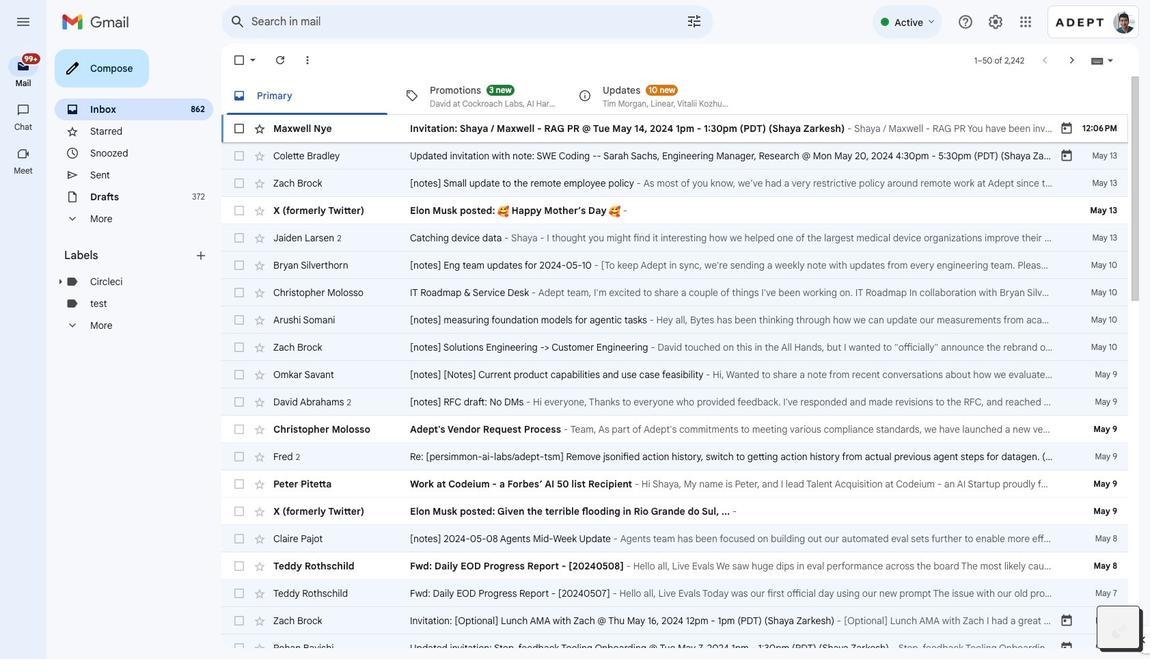 Task type: vqa. For each thing, say whether or not it's contained in the screenshot.
the Search in mail text box
yes



Task type: describe. For each thing, give the bounding box(es) containing it.
Search in mail search field
[[222, 5, 714, 38]]

settings image
[[988, 14, 1004, 30]]

8 row from the top
[[222, 306, 1129, 334]]

10 row from the top
[[222, 361, 1129, 388]]

primary tab
[[222, 77, 393, 115]]

2 row from the top
[[222, 142, 1129, 170]]

16 row from the top
[[222, 525, 1129, 552]]

18 row from the top
[[222, 580, 1129, 607]]

3 calendar event image from the top
[[1060, 641, 1074, 655]]

search in mail image
[[226, 10, 250, 34]]

15 row from the top
[[222, 498, 1129, 525]]

Search in mail text field
[[252, 15, 648, 29]]

gmail image
[[62, 8, 136, 36]]

main menu image
[[15, 14, 31, 30]]

2 🥰 image from the left
[[609, 206, 621, 217]]

7 row from the top
[[222, 279, 1129, 306]]

19 row from the top
[[222, 607, 1129, 634]]

more email options image
[[301, 53, 314, 67]]

support image
[[958, 14, 974, 30]]

5 row from the top
[[222, 224, 1129, 252]]

select input tool image
[[1107, 55, 1115, 65]]

4 row from the top
[[222, 197, 1129, 224]]

updates, 10 new messages, tab
[[567, 77, 740, 115]]



Task type: locate. For each thing, give the bounding box(es) containing it.
tab list
[[222, 77, 1129, 115]]

9 row from the top
[[222, 334, 1129, 361]]

1 horizontal spatial 🥰 image
[[609, 206, 621, 217]]

1 row from the top
[[222, 115, 1129, 142]]

heading
[[0, 78, 46, 89], [0, 122, 46, 133], [0, 165, 46, 176], [64, 249, 194, 263]]

navigation
[[0, 44, 48, 659]]

calendar event image
[[1060, 149, 1074, 163]]

14 row from the top
[[222, 470, 1129, 498]]

0 horizontal spatial 🥰 image
[[498, 206, 509, 217]]

refresh image
[[273, 53, 287, 67]]

None checkbox
[[232, 53, 246, 67], [232, 122, 246, 135], [232, 149, 246, 163], [232, 176, 246, 190], [232, 204, 246, 217], [232, 231, 246, 245], [232, 258, 246, 272], [232, 313, 246, 327], [232, 423, 246, 436], [232, 559, 246, 573], [232, 614, 246, 628], [232, 641, 246, 655], [232, 53, 246, 67], [232, 122, 246, 135], [232, 149, 246, 163], [232, 176, 246, 190], [232, 204, 246, 217], [232, 231, 246, 245], [232, 258, 246, 272], [232, 313, 246, 327], [232, 423, 246, 436], [232, 559, 246, 573], [232, 614, 246, 628], [232, 641, 246, 655]]

1 🥰 image from the left
[[498, 206, 509, 217]]

6 row from the top
[[222, 252, 1129, 279]]

1 vertical spatial calendar event image
[[1060, 614, 1074, 628]]

2 vertical spatial calendar event image
[[1060, 641, 1074, 655]]

2 calendar event image from the top
[[1060, 614, 1074, 628]]

11 row from the top
[[222, 388, 1129, 416]]

12 row from the top
[[222, 416, 1129, 443]]

None checkbox
[[232, 286, 246, 299], [232, 340, 246, 354], [232, 368, 246, 381], [232, 395, 246, 409], [232, 450, 246, 464], [232, 477, 246, 491], [232, 505, 246, 518], [232, 532, 246, 546], [232, 587, 246, 600], [232, 286, 246, 299], [232, 340, 246, 354], [232, 368, 246, 381], [232, 395, 246, 409], [232, 450, 246, 464], [232, 477, 246, 491], [232, 505, 246, 518], [232, 532, 246, 546], [232, 587, 246, 600]]

older image
[[1066, 53, 1080, 67]]

promotions, 3 new messages, tab
[[394, 77, 567, 115]]

calendar event image
[[1060, 122, 1074, 135], [1060, 614, 1074, 628], [1060, 641, 1074, 655]]

0 vertical spatial calendar event image
[[1060, 122, 1074, 135]]

1 calendar event image from the top
[[1060, 122, 1074, 135]]

13 row from the top
[[222, 443, 1129, 470]]

20 row from the top
[[222, 634, 1129, 659]]

3 row from the top
[[222, 170, 1129, 197]]

🥰 image
[[498, 206, 509, 217], [609, 206, 621, 217]]

advanced search options image
[[681, 8, 708, 35]]

row
[[222, 115, 1129, 142], [222, 142, 1129, 170], [222, 170, 1129, 197], [222, 197, 1129, 224], [222, 224, 1129, 252], [222, 252, 1129, 279], [222, 279, 1129, 306], [222, 306, 1129, 334], [222, 334, 1129, 361], [222, 361, 1129, 388], [222, 388, 1129, 416], [222, 416, 1129, 443], [222, 443, 1129, 470], [222, 470, 1129, 498], [222, 498, 1129, 525], [222, 525, 1129, 552], [222, 552, 1129, 580], [222, 580, 1129, 607], [222, 607, 1129, 634], [222, 634, 1129, 659]]

main content
[[222, 77, 1129, 659]]

17 row from the top
[[222, 552, 1129, 580]]



